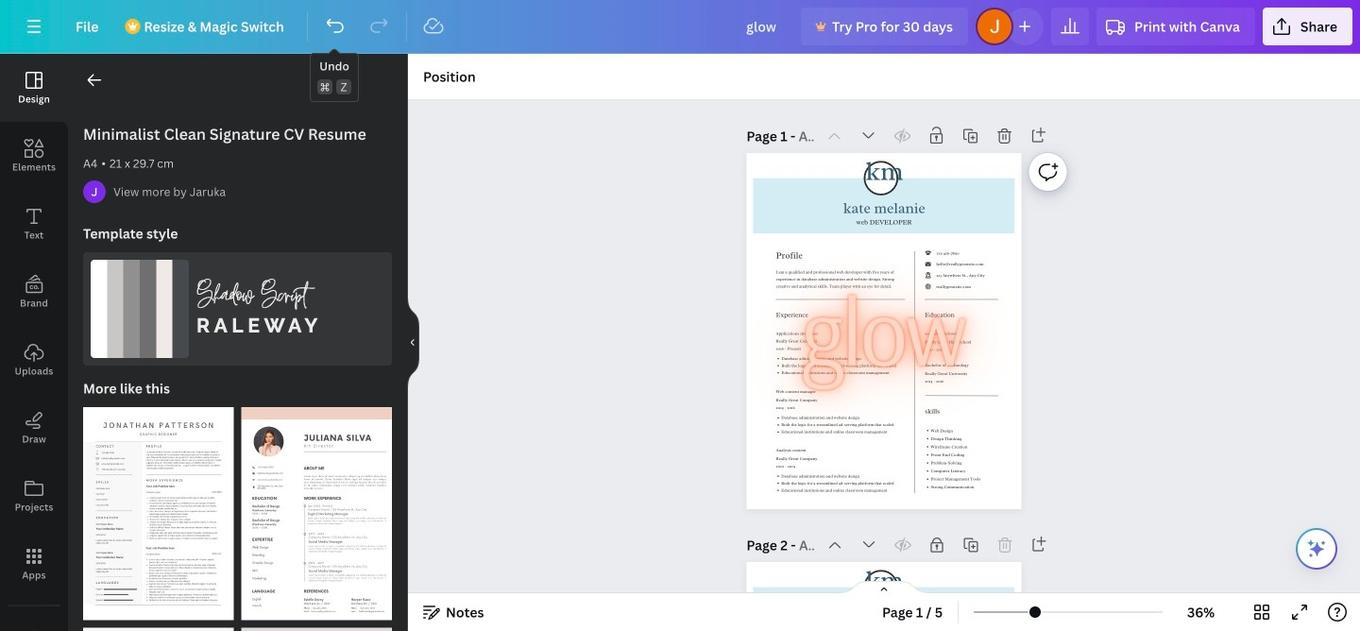 Task type: locate. For each thing, give the bounding box(es) containing it.
main menu bar
[[0, 0, 1361, 54]]

jaruka image
[[83, 180, 106, 203]]

minimalist modern professional cv resume group
[[241, 396, 392, 620]]

canva assistant image
[[1306, 538, 1329, 560]]

1 vertical spatial page title text field
[[799, 536, 815, 555]]

simple professional cv resume image
[[241, 628, 392, 631]]

Page title text field
[[799, 127, 814, 146], [799, 536, 815, 555]]

side panel tab list
[[0, 54, 68, 631]]

show pages image
[[839, 580, 930, 595]]



Task type: describe. For each thing, give the bounding box(es) containing it.
minimalist white and grey professional resume group
[[83, 396, 234, 620]]

Zoom button
[[1171, 597, 1232, 627]]

Design title text field
[[732, 8, 794, 45]]

gray and white simple clean resume image
[[83, 628, 234, 631]]

0 vertical spatial page title text field
[[799, 127, 814, 146]]

hide image
[[407, 297, 420, 388]]

jaruka element
[[83, 180, 106, 203]]

simple professional cv resume group
[[241, 616, 392, 631]]

minimalist modern professional cv resume image
[[241, 407, 392, 620]]

gray and white simple clean resume group
[[83, 616, 234, 631]]



Task type: vqa. For each thing, say whether or not it's contained in the screenshot.
Blue and Beige Retro Happy Hour Instagram Story group
no



